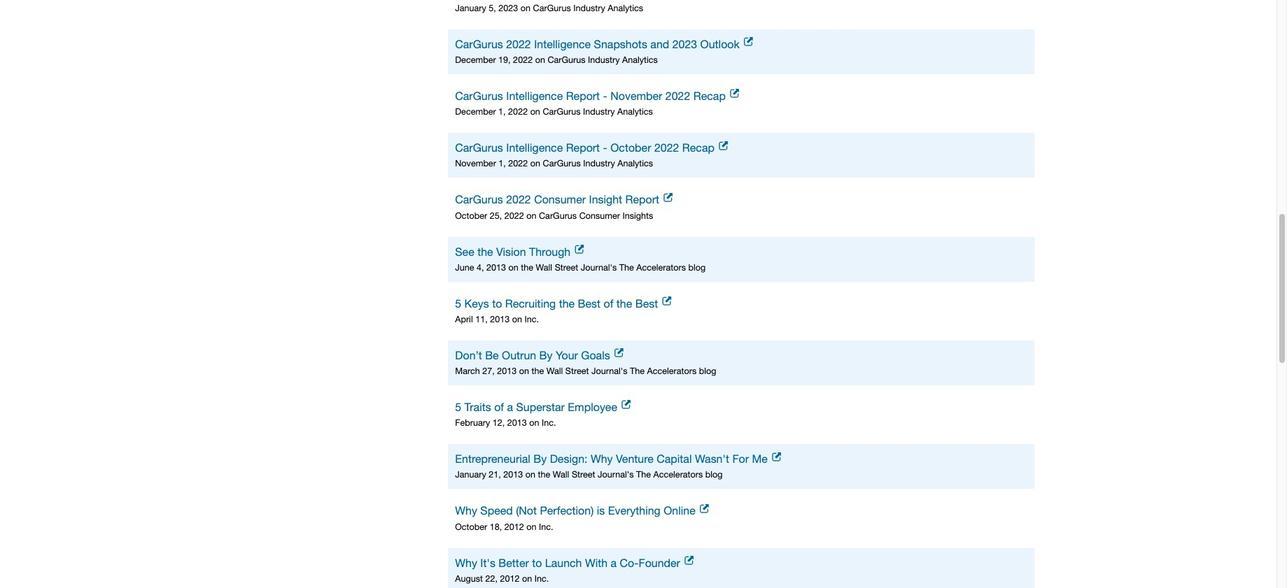 Task type: vqa. For each thing, say whether or not it's contained in the screenshot.


Task type: locate. For each thing, give the bounding box(es) containing it.
0 vertical spatial recap
[[694, 90, 726, 102]]

recap for cargurus intelligence report - october 2022 recap
[[682, 142, 715, 154]]

on for cargurus 2022 intelligence snapshots and 2023 outlook
[[535, 55, 545, 65]]

why for perfection)
[[455, 505, 477, 518]]

27,
[[482, 366, 495, 377]]

on down see the vision through at the left of the page
[[509, 262, 519, 273]]

1 horizontal spatial november
[[611, 90, 663, 102]]

journal's for why
[[598, 470, 634, 481]]

blog down don't be outrun by your goals link at the bottom of page
[[699, 366, 716, 377]]

2012
[[505, 522, 524, 532], [500, 574, 520, 584]]

intelligence up 'december 19, 2022 on cargurus industry analytics' on the top of the page
[[534, 38, 591, 50]]

report up november 1, 2022 on cargurus industry analytics
[[566, 142, 600, 154]]

5 keys to recruiting the best of the best
[[455, 297, 658, 310]]

on down cargurus 2022 consumer insight report
[[527, 210, 537, 221]]

2 vertical spatial street
[[572, 470, 595, 481]]

industry
[[574, 3, 605, 13], [588, 55, 620, 65], [583, 107, 615, 117], [583, 159, 615, 169]]

is
[[597, 505, 605, 518]]

january 5, 2023 on cargurus industry analytics
[[455, 3, 643, 13]]

0 vertical spatial why
[[591, 453, 613, 466]]

why speed (not perfection) is everything online
[[455, 505, 696, 518]]

journal's for through
[[581, 262, 617, 273]]

0 vertical spatial -
[[603, 90, 608, 102]]

2013 right "11,"
[[490, 314, 510, 325]]

the for why
[[636, 470, 651, 481]]

0 vertical spatial 5
[[455, 297, 461, 310]]

inc.
[[525, 314, 539, 325], [542, 418, 556, 429], [539, 522, 553, 532], [535, 574, 549, 584]]

2 vertical spatial wall
[[553, 470, 569, 481]]

2 vertical spatial report
[[626, 193, 659, 206]]

on down the recruiting
[[512, 314, 522, 325]]

october up insight
[[611, 142, 651, 154]]

0 vertical spatial by
[[539, 349, 553, 362]]

2 vertical spatial blog
[[706, 470, 723, 481]]

2013 right 4,
[[487, 262, 506, 273]]

december
[[455, 55, 496, 65], [455, 107, 496, 117]]

entrepreneurial by design: why venture capital wasn't for me link
[[455, 452, 1028, 468]]

wall
[[536, 262, 552, 273], [547, 366, 563, 377], [553, 470, 569, 481]]

the down the don't be outrun by your goals
[[532, 366, 544, 377]]

5 traits of a superstar employee
[[455, 401, 617, 414]]

by left 'design:'
[[534, 453, 547, 466]]

2 vertical spatial accelerators
[[654, 470, 703, 481]]

1 vertical spatial report
[[566, 142, 600, 154]]

design:
[[550, 453, 588, 466]]

december for cargurus 2022 intelligence snapshots and 2023 outlook
[[455, 55, 496, 65]]

journal's down entrepreneurial by design: why venture capital wasn't for me
[[598, 470, 634, 481]]

0 vertical spatial journal's
[[581, 262, 617, 273]]

1 - from the top
[[603, 90, 608, 102]]

2013 right 12,
[[507, 418, 527, 429]]

cargurus intelligence report - october 2022 recap link
[[455, 140, 1028, 156]]

blog down see the vision through link
[[689, 262, 706, 273]]

report up insights
[[626, 193, 659, 206]]

intelligence up december 1, 2022 on cargurus industry analytics
[[506, 90, 563, 102]]

2023
[[499, 3, 518, 13], [672, 38, 697, 50]]

1 vertical spatial -
[[603, 142, 608, 154]]

2012 down better
[[500, 574, 520, 584]]

by
[[539, 349, 553, 362], [534, 453, 547, 466]]

1 horizontal spatial best
[[635, 297, 658, 310]]

1 vertical spatial why
[[455, 505, 477, 518]]

2 vertical spatial why
[[455, 557, 477, 570]]

2013 for keys
[[490, 314, 510, 325]]

recap down cargurus intelligence report - november 2022 recap link
[[682, 142, 715, 154]]

january for january 5, 2023 on cargurus industry analytics
[[455, 3, 486, 13]]

recruiting
[[505, 297, 556, 310]]

2 5 from the top
[[455, 401, 461, 414]]

your
[[556, 349, 578, 362]]

1 vertical spatial 1,
[[499, 159, 506, 169]]

a left co-
[[611, 557, 617, 570]]

consumer up october 25, 2022 on cargurus consumer insights in the top of the page
[[534, 193, 586, 206]]

journal's up 5 keys to recruiting the best of the best
[[581, 262, 617, 273]]

to up april 11, 2013 on inc.
[[492, 297, 502, 310]]

why it's better to launch with a co-founder link
[[455, 556, 1028, 571]]

1 vertical spatial accelerators
[[647, 366, 697, 377]]

industry down cargurus intelligence report - november 2022 recap
[[583, 107, 615, 117]]

1 vertical spatial intelligence
[[506, 90, 563, 102]]

1 vertical spatial journal's
[[591, 366, 628, 377]]

on
[[521, 3, 531, 13], [535, 55, 545, 65], [530, 107, 540, 117], [531, 159, 541, 169], [527, 210, 537, 221], [509, 262, 519, 273], [512, 314, 522, 325], [519, 366, 529, 377], [529, 418, 539, 429], [526, 470, 536, 481], [527, 522, 537, 532], [522, 574, 532, 584]]

5 for 5 keys to recruiting the best of the best
[[455, 297, 461, 310]]

analytics up insight
[[618, 159, 653, 169]]

street down "through"
[[555, 262, 578, 273]]

industry down cargurus intelligence report - october 2022 recap
[[583, 159, 615, 169]]

0 horizontal spatial best
[[578, 297, 601, 310]]

2013 for be
[[497, 366, 517, 377]]

1 vertical spatial a
[[611, 557, 617, 570]]

and
[[651, 38, 669, 50]]

street down your
[[566, 366, 589, 377]]

the for 27,
[[532, 366, 544, 377]]

1,
[[499, 107, 506, 117], [499, 159, 506, 169]]

intelligence for november
[[506, 90, 563, 102]]

- up insight
[[603, 142, 608, 154]]

cargurus 2022 consumer insight report
[[455, 193, 659, 206]]

1 horizontal spatial 2023
[[672, 38, 697, 50]]

consumer down insight
[[579, 210, 620, 221]]

inc. down perfection) at the left of page
[[539, 522, 553, 532]]

a
[[507, 401, 513, 414], [611, 557, 617, 570]]

recap
[[694, 90, 726, 102], [682, 142, 715, 154]]

2013 right 21,
[[504, 470, 523, 481]]

blog
[[689, 262, 706, 273], [699, 366, 716, 377], [706, 470, 723, 481]]

blog down wasn't
[[706, 470, 723, 481]]

the down see the vision through at the left of the page
[[521, 262, 534, 273]]

1 vertical spatial the
[[630, 366, 645, 377]]

see
[[455, 245, 474, 258]]

why up january 21, 2013 on the wall street journal's the accelerators blog
[[591, 453, 613, 466]]

inc. for perfection)
[[539, 522, 553, 532]]

0 vertical spatial november
[[611, 90, 663, 102]]

2012 right 18,
[[505, 522, 524, 532]]

of down the june 4, 2013 on the wall street journal's the accelerators blog
[[604, 297, 614, 310]]

analytics down cargurus intelligence report - november 2022 recap
[[617, 107, 653, 117]]

1 vertical spatial 2012
[[500, 574, 520, 584]]

the
[[478, 245, 493, 258], [521, 262, 534, 273], [559, 297, 575, 310], [617, 297, 632, 310], [532, 366, 544, 377], [538, 470, 550, 481]]

june 4, 2013 on the wall street journal's the accelerators blog
[[455, 262, 706, 273]]

2013 for by
[[504, 470, 523, 481]]

2013
[[487, 262, 506, 273], [490, 314, 510, 325], [497, 366, 517, 377], [507, 418, 527, 429], [504, 470, 523, 481]]

inc. down superstar
[[542, 418, 556, 429]]

the
[[619, 262, 634, 273], [630, 366, 645, 377], [636, 470, 651, 481]]

1 vertical spatial january
[[455, 470, 486, 481]]

1 5 from the top
[[455, 297, 461, 310]]

speed
[[480, 505, 513, 518]]

on up cargurus 2022 consumer insight report
[[531, 159, 541, 169]]

2 1, from the top
[[499, 159, 506, 169]]

on for why it's better to launch with a co-founder
[[522, 574, 532, 584]]

0 vertical spatial accelerators
[[637, 262, 686, 273]]

2 december from the top
[[455, 107, 496, 117]]

2 best from the left
[[635, 297, 658, 310]]

inc. for to
[[535, 574, 549, 584]]

a up february 12, 2013 on inc. at left bottom
[[507, 401, 513, 414]]

2022
[[506, 38, 531, 50], [513, 55, 533, 65], [666, 90, 691, 102], [508, 107, 528, 117], [654, 142, 679, 154], [508, 159, 528, 169], [506, 193, 531, 206], [505, 210, 524, 221]]

on down better
[[522, 574, 532, 584]]

1 vertical spatial wall
[[547, 366, 563, 377]]

intelligence for october
[[506, 142, 563, 154]]

inc. down the recruiting
[[525, 314, 539, 325]]

0 vertical spatial street
[[555, 262, 578, 273]]

1 vertical spatial october
[[455, 210, 487, 221]]

0 horizontal spatial 2023
[[499, 3, 518, 13]]

cargurus intelligence report - october 2022 recap
[[455, 142, 715, 154]]

0 vertical spatial 2023
[[499, 3, 518, 13]]

0 vertical spatial blog
[[689, 262, 706, 273]]

journal's down goals
[[591, 366, 628, 377]]

intelligence up november 1, 2022 on cargurus industry analytics
[[506, 142, 563, 154]]

0 vertical spatial december
[[455, 55, 496, 65]]

wall down your
[[547, 366, 563, 377]]

of
[[604, 297, 614, 310], [494, 401, 504, 414]]

analytics for and
[[622, 55, 658, 65]]

0 vertical spatial intelligence
[[534, 38, 591, 50]]

2 vertical spatial journal's
[[598, 470, 634, 481]]

recap down outlook
[[694, 90, 726, 102]]

2 january from the top
[[455, 470, 486, 481]]

5 up april
[[455, 297, 461, 310]]

don't be outrun by your goals
[[455, 349, 610, 362]]

0 vertical spatial of
[[604, 297, 614, 310]]

on right 19,
[[535, 55, 545, 65]]

on up november 1, 2022 on cargurus industry analytics
[[530, 107, 540, 117]]

0 vertical spatial january
[[455, 3, 486, 13]]

consumer
[[534, 193, 586, 206], [579, 210, 620, 221]]

why it's better to launch with a co-founder
[[455, 557, 680, 570]]

january left '5,'
[[455, 3, 486, 13]]

on down 5 traits of a superstar employee
[[529, 418, 539, 429]]

january left 21,
[[455, 470, 486, 481]]

0 vertical spatial 1,
[[499, 107, 506, 117]]

1 vertical spatial 5
[[455, 401, 461, 414]]

on for see the vision through
[[509, 262, 519, 273]]

why up the august
[[455, 557, 477, 570]]

accelerators for capital
[[654, 470, 703, 481]]

-
[[603, 90, 608, 102], [603, 142, 608, 154]]

1 vertical spatial of
[[494, 401, 504, 414]]

report for october
[[566, 142, 600, 154]]

0 horizontal spatial a
[[507, 401, 513, 414]]

1 horizontal spatial of
[[604, 297, 614, 310]]

of up 12,
[[494, 401, 504, 414]]

1 january from the top
[[455, 3, 486, 13]]

november up "25,"
[[455, 159, 496, 169]]

march
[[455, 366, 480, 377]]

see the vision through link
[[455, 244, 1028, 260]]

0 horizontal spatial to
[[492, 297, 502, 310]]

the right the recruiting
[[559, 297, 575, 310]]

5 for 5 traits of a superstar employee
[[455, 401, 461, 414]]

on down the outrun
[[519, 366, 529, 377]]

1 vertical spatial november
[[455, 159, 496, 169]]

outlook
[[700, 38, 740, 50]]

2012 for (not
[[505, 522, 524, 532]]

october left 18,
[[455, 522, 487, 532]]

december 19, 2022 on cargurus industry analytics
[[455, 55, 658, 65]]

the for 21,
[[538, 470, 550, 481]]

on right 21,
[[526, 470, 536, 481]]

street down 'design:'
[[572, 470, 595, 481]]

why speed (not perfection) is everything online link
[[455, 504, 1028, 520]]

1 december from the top
[[455, 55, 496, 65]]

0 vertical spatial the
[[619, 262, 634, 273]]

industry up cargurus 2022 intelligence snapshots and 2023 outlook
[[574, 3, 605, 13]]

recap for cargurus intelligence report - november 2022 recap
[[694, 90, 726, 102]]

the down 'design:'
[[538, 470, 550, 481]]

inc. down the launch
[[535, 574, 549, 584]]

intelligence
[[534, 38, 591, 50], [506, 90, 563, 102], [506, 142, 563, 154]]

0 horizontal spatial of
[[494, 401, 504, 414]]

1 1, from the top
[[499, 107, 506, 117]]

on for 5 traits of a superstar employee
[[529, 418, 539, 429]]

wall down 'design:'
[[553, 470, 569, 481]]

why
[[591, 453, 613, 466], [455, 505, 477, 518], [455, 557, 477, 570]]

2 - from the top
[[603, 142, 608, 154]]

1, down 19,
[[499, 107, 506, 117]]

2013 right the 27,
[[497, 366, 517, 377]]

(not
[[516, 505, 537, 518]]

2 vertical spatial intelligence
[[506, 142, 563, 154]]

analytics down the snapshots
[[622, 55, 658, 65]]

january
[[455, 3, 486, 13], [455, 470, 486, 481]]

0 vertical spatial report
[[566, 90, 600, 102]]

1 vertical spatial recap
[[682, 142, 715, 154]]

1 horizontal spatial to
[[532, 557, 542, 570]]

0 vertical spatial 2012
[[505, 522, 524, 532]]

1 vertical spatial consumer
[[579, 210, 620, 221]]

2 vertical spatial the
[[636, 470, 651, 481]]

with
[[585, 557, 608, 570]]

2023 right and on the top right of page
[[672, 38, 697, 50]]

5 left "traits"
[[455, 401, 461, 414]]

1 horizontal spatial a
[[611, 557, 617, 570]]

blog for goals
[[699, 366, 716, 377]]

2012 for better
[[500, 574, 520, 584]]

vision
[[496, 245, 526, 258]]

on down (not
[[527, 522, 537, 532]]

october for why speed (not perfection) is everything online
[[455, 522, 487, 532]]

2 vertical spatial october
[[455, 522, 487, 532]]

cargurus
[[533, 3, 571, 13], [455, 38, 503, 50], [548, 55, 586, 65], [455, 90, 503, 102], [543, 107, 581, 117], [455, 142, 503, 154], [543, 159, 581, 169], [455, 193, 503, 206], [539, 210, 577, 221]]

analytics for november
[[617, 107, 653, 117]]

by left your
[[539, 349, 553, 362]]

october
[[611, 142, 651, 154], [455, 210, 487, 221], [455, 522, 487, 532]]

analytics for october
[[618, 159, 653, 169]]

be
[[485, 349, 499, 362]]

best
[[578, 297, 601, 310], [635, 297, 658, 310]]

5
[[455, 297, 461, 310], [455, 401, 461, 414]]

2023 right '5,'
[[499, 3, 518, 13]]

october left "25,"
[[455, 210, 487, 221]]

11,
[[475, 314, 488, 325]]

industry for and
[[588, 55, 620, 65]]

inc. for a
[[542, 418, 556, 429]]

entrepreneurial
[[455, 453, 531, 466]]

industry for october
[[583, 159, 615, 169]]

wall down "through"
[[536, 262, 552, 273]]

november down the snapshots
[[611, 90, 663, 102]]

on for entrepreneurial by design: why venture capital wasn't for me
[[526, 470, 536, 481]]

1 vertical spatial street
[[566, 366, 589, 377]]

report up december 1, 2022 on cargurus industry analytics
[[566, 90, 600, 102]]

1 vertical spatial by
[[534, 453, 547, 466]]

report
[[566, 90, 600, 102], [566, 142, 600, 154], [626, 193, 659, 206]]

report for november
[[566, 90, 600, 102]]

the for keys
[[559, 297, 575, 310]]

industry down cargurus 2022 intelligence snapshots and 2023 outlook
[[588, 55, 620, 65]]

- down cargurus 2022 intelligence snapshots and 2023 outlook
[[603, 90, 608, 102]]

why left speed
[[455, 505, 477, 518]]

1 vertical spatial december
[[455, 107, 496, 117]]

to right better
[[532, 557, 542, 570]]

accelerators for goals
[[647, 366, 697, 377]]

to
[[492, 297, 502, 310], [532, 557, 542, 570]]

november 1, 2022 on cargurus industry analytics
[[455, 159, 653, 169]]

1 vertical spatial blog
[[699, 366, 716, 377]]

0 vertical spatial wall
[[536, 262, 552, 273]]

1, up "25,"
[[499, 159, 506, 169]]

co-
[[620, 557, 639, 570]]



Task type: describe. For each thing, give the bounding box(es) containing it.
street for by
[[566, 366, 589, 377]]

1 vertical spatial to
[[532, 557, 542, 570]]

december for cargurus intelligence report - november 2022 recap
[[455, 107, 496, 117]]

wall for design:
[[553, 470, 569, 481]]

2013 for the
[[487, 262, 506, 273]]

22,
[[485, 574, 498, 584]]

cargurus intelligence report - november 2022 recap link
[[455, 88, 1028, 104]]

october 25, 2022 on cargurus consumer insights
[[455, 210, 653, 221]]

0 vertical spatial a
[[507, 401, 513, 414]]

april 11, 2013 on inc.
[[455, 314, 539, 325]]

0 horizontal spatial november
[[455, 159, 496, 169]]

blog for capital
[[706, 470, 723, 481]]

snapshots
[[594, 38, 647, 50]]

cargurus 2022 intelligence snapshots and 2023 outlook
[[455, 38, 740, 50]]

cargurus 2022 consumer insight report link
[[455, 192, 1028, 208]]

august
[[455, 574, 483, 584]]

1 vertical spatial 2023
[[672, 38, 697, 50]]

wall for outrun
[[547, 366, 563, 377]]

12,
[[493, 418, 505, 429]]

the for by
[[630, 366, 645, 377]]

better
[[499, 557, 529, 570]]

june
[[455, 262, 474, 273]]

launch
[[545, 557, 582, 570]]

5 keys to recruiting the best of the best link
[[455, 296, 1028, 312]]

online
[[664, 505, 696, 518]]

february 12, 2013 on inc.
[[455, 418, 556, 429]]

don't be outrun by your goals link
[[455, 348, 1028, 364]]

0 vertical spatial consumer
[[534, 193, 586, 206]]

on for cargurus 2022 consumer insight report
[[527, 210, 537, 221]]

inc. for recruiting
[[525, 314, 539, 325]]

me
[[752, 453, 768, 466]]

the for 4,
[[521, 262, 534, 273]]

traits
[[465, 401, 491, 414]]

venture
[[616, 453, 654, 466]]

capital
[[657, 453, 692, 466]]

through
[[529, 245, 571, 258]]

december 1, 2022 on cargurus industry analytics
[[455, 107, 653, 117]]

25,
[[490, 210, 502, 221]]

21,
[[489, 470, 501, 481]]

0 vertical spatial october
[[611, 142, 651, 154]]

founder
[[639, 557, 680, 570]]

august 22, 2012 on inc.
[[455, 574, 549, 584]]

on for cargurus intelligence report - october 2022 recap
[[531, 159, 541, 169]]

march 27, 2013 on the wall street journal's the accelerators blog
[[455, 366, 716, 377]]

on for cargurus intelligence report - november 2022 recap
[[530, 107, 540, 117]]

january for january 21, 2013 on the wall street journal's the accelerators blog
[[455, 470, 486, 481]]

the down the june 4, 2013 on the wall street journal's the accelerators blog
[[617, 297, 632, 310]]

wall for vision
[[536, 262, 552, 273]]

april
[[455, 314, 473, 325]]

november inside cargurus intelligence report - november 2022 recap link
[[611, 90, 663, 102]]

keys
[[465, 297, 489, 310]]

entrepreneurial by design: why venture capital wasn't for me
[[455, 453, 768, 466]]

on for don't be outrun by your goals
[[519, 366, 529, 377]]

for
[[733, 453, 749, 466]]

why for to
[[455, 557, 477, 570]]

on for 5 keys to recruiting the best of the best
[[512, 314, 522, 325]]

goals
[[581, 349, 610, 362]]

cargurus intelligence report - november 2022 recap
[[455, 90, 726, 102]]

1, for cargurus intelligence report - november 2022 recap
[[499, 107, 506, 117]]

insights
[[623, 210, 653, 221]]

5,
[[489, 3, 496, 13]]

the for through
[[619, 262, 634, 273]]

october for cargurus 2022 consumer insight report
[[455, 210, 487, 221]]

18,
[[490, 522, 502, 532]]

cargurus 2022 intelligence snapshots and 2023 outlook link
[[455, 36, 1028, 52]]

perfection)
[[540, 505, 594, 518]]

don't
[[455, 349, 482, 362]]

- for november
[[603, 90, 608, 102]]

employee
[[568, 401, 617, 414]]

on right '5,'
[[521, 3, 531, 13]]

on for why speed (not perfection) is everything online
[[527, 522, 537, 532]]

industry for november
[[583, 107, 615, 117]]

0 vertical spatial to
[[492, 297, 502, 310]]

october 18, 2012 on inc.
[[455, 522, 553, 532]]

5 traits of a superstar employee link
[[455, 400, 1028, 416]]

see the vision through
[[455, 245, 571, 258]]

- for october
[[603, 142, 608, 154]]

january 21, 2013 on the wall street journal's the accelerators blog
[[455, 470, 723, 481]]

it's
[[480, 557, 496, 570]]

1 best from the left
[[578, 297, 601, 310]]

journal's for by
[[591, 366, 628, 377]]

insight
[[589, 193, 622, 206]]

the up 4,
[[478, 245, 493, 258]]

street for why
[[572, 470, 595, 481]]

19,
[[499, 55, 511, 65]]

superstar
[[516, 401, 565, 414]]

1, for cargurus intelligence report - october 2022 recap
[[499, 159, 506, 169]]

4,
[[477, 262, 484, 273]]

wasn't
[[695, 453, 729, 466]]

analytics up the snapshots
[[608, 3, 643, 13]]

outrun
[[502, 349, 536, 362]]

everything
[[608, 505, 661, 518]]

street for through
[[555, 262, 578, 273]]

2013 for traits
[[507, 418, 527, 429]]

february
[[455, 418, 490, 429]]



